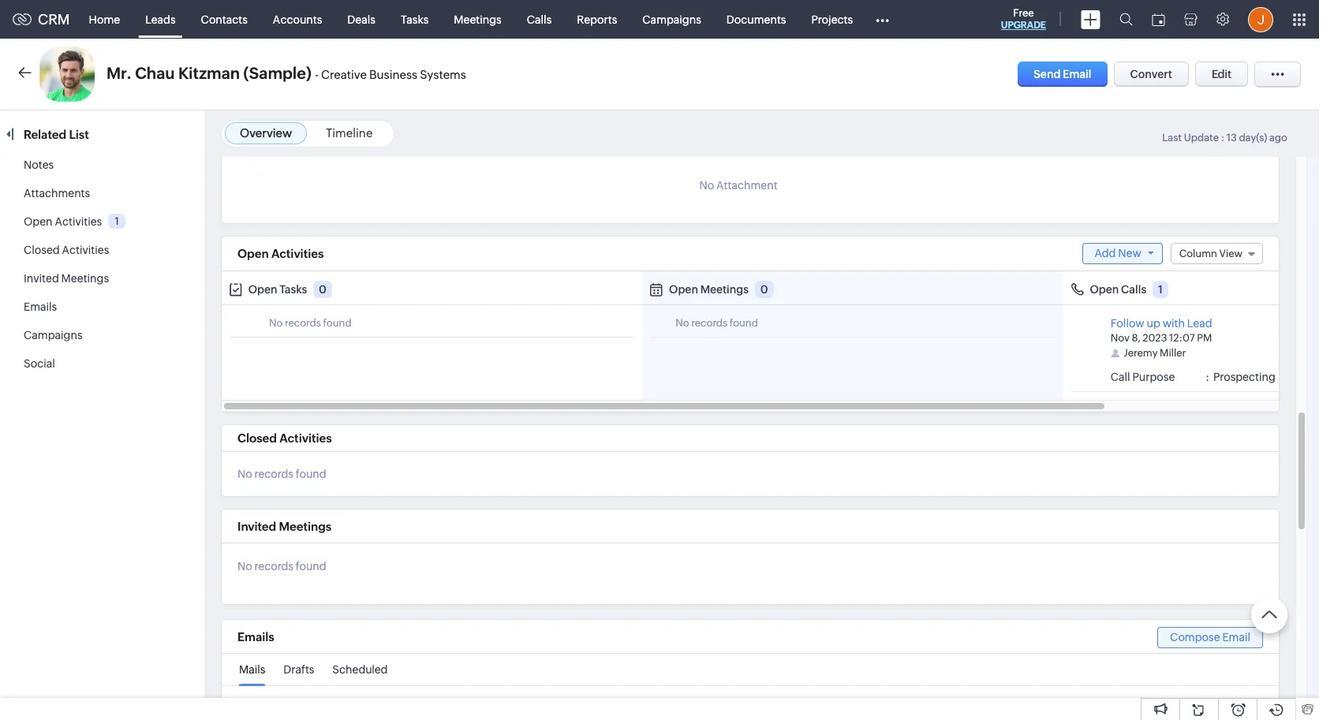 Task type: vqa. For each thing, say whether or not it's contained in the screenshot.
Contacts
yes



Task type: locate. For each thing, give the bounding box(es) containing it.
meetings link
[[441, 0, 514, 38]]

1 horizontal spatial closed activities
[[238, 432, 332, 445]]

0 vertical spatial emails
[[24, 301, 57, 313]]

0 vertical spatial email
[[1063, 68, 1092, 80]]

0 vertical spatial tasks
[[401, 13, 429, 26]]

1 vertical spatial tasks
[[280, 283, 307, 296]]

email inside "button"
[[1063, 68, 1092, 80]]

mr. chau kitzman (sample) - creative business systems
[[107, 64, 466, 82]]

tasks
[[401, 13, 429, 26], [280, 283, 307, 296]]

0 right open tasks
[[319, 283, 327, 296]]

open activities up closed activities link
[[24, 215, 102, 228]]

follow up with lead link
[[1111, 317, 1212, 330]]

scheduled
[[332, 664, 388, 676]]

0 vertical spatial calls
[[527, 13, 552, 26]]

0 horizontal spatial closed activities
[[24, 244, 109, 256]]

social link
[[24, 357, 55, 370]]

1 vertical spatial email
[[1223, 631, 1251, 644]]

contacts link
[[188, 0, 260, 38]]

invited
[[24, 272, 59, 285], [238, 520, 276, 533]]

1 vertical spatial campaigns link
[[24, 329, 82, 342]]

1 vertical spatial invited
[[238, 520, 276, 533]]

1 vertical spatial emails
[[238, 631, 274, 644]]

1 horizontal spatial 0
[[760, 283, 768, 296]]

open activities
[[24, 215, 102, 228], [238, 247, 324, 260]]

1 up follow up with lead link
[[1158, 283, 1163, 296]]

search image
[[1120, 13, 1133, 26]]

open activities up open tasks
[[238, 247, 324, 260]]

0 horizontal spatial campaigns
[[24, 329, 82, 342]]

list
[[69, 128, 89, 141]]

open meetings
[[669, 283, 749, 296]]

1 horizontal spatial invited meetings
[[238, 520, 332, 533]]

: left prospecting at bottom right
[[1206, 371, 1210, 384]]

0 horizontal spatial tasks
[[280, 283, 307, 296]]

leads link
[[133, 0, 188, 38]]

1 vertical spatial closed
[[238, 432, 277, 445]]

1 horizontal spatial campaigns link
[[630, 0, 714, 38]]

1 right 'open activities' link
[[115, 215, 119, 227]]

0
[[319, 283, 327, 296], [760, 283, 768, 296]]

0 horizontal spatial closed
[[24, 244, 60, 256]]

new
[[1118, 247, 1142, 260]]

1 vertical spatial calls
[[1121, 283, 1147, 296]]

1 horizontal spatial campaigns
[[643, 13, 701, 26]]

invited meetings link
[[24, 272, 109, 285]]

related list
[[24, 128, 92, 141]]

view
[[1220, 248, 1243, 260]]

0 vertical spatial :
[[1221, 132, 1225, 144]]

campaigns link down emails link
[[24, 329, 82, 342]]

open
[[24, 215, 53, 228], [238, 247, 269, 260], [248, 283, 277, 296], [669, 283, 698, 296], [1090, 283, 1119, 296]]

0 horizontal spatial 1
[[115, 215, 119, 227]]

attachment
[[716, 179, 778, 192]]

1 horizontal spatial email
[[1223, 631, 1251, 644]]

calendar image
[[1152, 13, 1165, 26]]

0 horizontal spatial email
[[1063, 68, 1092, 80]]

1 vertical spatial campaigns
[[24, 329, 82, 342]]

campaigns down emails link
[[24, 329, 82, 342]]

Column View field
[[1171, 243, 1263, 264]]

email right compose
[[1223, 631, 1251, 644]]

1 horizontal spatial 1
[[1158, 283, 1163, 296]]

:
[[1221, 132, 1225, 144], [1206, 371, 1210, 384]]

campaigns link right the reports
[[630, 0, 714, 38]]

social
[[24, 357, 55, 370]]

send
[[1034, 68, 1061, 80]]

2 0 from the left
[[760, 283, 768, 296]]

no attachment
[[699, 179, 778, 192]]

0 vertical spatial open activities
[[24, 215, 102, 228]]

-
[[315, 68, 319, 81]]

campaigns right the reports
[[643, 13, 701, 26]]

1 vertical spatial open activities
[[238, 247, 324, 260]]

invited meetings
[[24, 272, 109, 285], [238, 520, 332, 533]]

send email
[[1034, 68, 1092, 80]]

1 horizontal spatial emails
[[238, 631, 274, 644]]

0 vertical spatial invited meetings
[[24, 272, 109, 285]]

calls up follow
[[1121, 283, 1147, 296]]

campaigns
[[643, 13, 701, 26], [24, 329, 82, 342]]

accounts link
[[260, 0, 335, 38]]

emails up mails
[[238, 631, 274, 644]]

: left 13
[[1221, 132, 1225, 144]]

1
[[115, 215, 119, 227], [1158, 283, 1163, 296]]

campaigns link
[[630, 0, 714, 38], [24, 329, 82, 342]]

meetings inside 'link'
[[454, 13, 502, 26]]

accounts
[[273, 13, 322, 26]]

notes
[[24, 159, 54, 171]]

0 vertical spatial campaigns link
[[630, 0, 714, 38]]

overview
[[240, 126, 292, 140]]

emails
[[24, 301, 57, 313], [238, 631, 274, 644]]

0 horizontal spatial 0
[[319, 283, 327, 296]]

up
[[1147, 317, 1161, 330]]

email right send
[[1063, 68, 1092, 80]]

no
[[699, 179, 714, 192], [269, 317, 283, 329], [676, 317, 689, 329], [238, 468, 252, 481], [238, 560, 252, 573]]

0 vertical spatial invited
[[24, 272, 59, 285]]

calls link
[[514, 0, 564, 38]]

systems
[[420, 68, 466, 81]]

0 horizontal spatial :
[[1206, 371, 1210, 384]]

documents link
[[714, 0, 799, 38]]

0 horizontal spatial open activities
[[24, 215, 102, 228]]

0 right open meetings
[[760, 283, 768, 296]]

jeremy miller
[[1124, 347, 1186, 359]]

(sample)
[[243, 64, 312, 82]]

closed activities
[[24, 244, 109, 256], [238, 432, 332, 445]]

no records found
[[269, 317, 352, 329], [676, 317, 758, 329], [238, 468, 326, 481], [238, 560, 326, 573]]

email for send email
[[1063, 68, 1092, 80]]

1 horizontal spatial tasks
[[401, 13, 429, 26]]

timeline link
[[326, 126, 373, 140]]

0 vertical spatial closed
[[24, 244, 60, 256]]

calls left the reports
[[527, 13, 552, 26]]

business
[[369, 68, 418, 81]]

profile element
[[1239, 0, 1283, 38]]

calls
[[527, 13, 552, 26], [1121, 283, 1147, 296]]

closed
[[24, 244, 60, 256], [238, 432, 277, 445]]

1 vertical spatial :
[[1206, 371, 1210, 384]]

attachments
[[24, 187, 90, 200]]

0 vertical spatial closed activities
[[24, 244, 109, 256]]

edit
[[1212, 68, 1232, 80]]

reports link
[[564, 0, 630, 38]]

1 0 from the left
[[319, 283, 327, 296]]

free upgrade
[[1001, 7, 1046, 31]]

1 horizontal spatial invited
[[238, 520, 276, 533]]

reports
[[577, 13, 617, 26]]

search element
[[1110, 0, 1143, 39]]

found
[[323, 317, 352, 329], [730, 317, 758, 329], [296, 468, 326, 481], [296, 560, 326, 573]]

meetings
[[454, 13, 502, 26], [61, 272, 109, 285], [700, 283, 749, 296], [279, 520, 332, 533]]

open tasks
[[248, 283, 307, 296]]

1 horizontal spatial closed
[[238, 432, 277, 445]]

emails down 'invited meetings' link
[[24, 301, 57, 313]]

home link
[[76, 0, 133, 38]]

0 horizontal spatial calls
[[527, 13, 552, 26]]



Task type: describe. For each thing, give the bounding box(es) containing it.
attachments link
[[24, 187, 90, 200]]

create menu element
[[1072, 0, 1110, 38]]

purpose
[[1133, 371, 1175, 384]]

notes link
[[24, 159, 54, 171]]

mails
[[239, 664, 265, 676]]

1 vertical spatial 1
[[1158, 283, 1163, 296]]

open activities link
[[24, 215, 102, 228]]

12:07
[[1169, 332, 1195, 344]]

Other Modules field
[[866, 7, 900, 32]]

column
[[1179, 248, 1217, 260]]

1 vertical spatial closed activities
[[238, 432, 332, 445]]

chau
[[135, 64, 175, 82]]

creative
[[321, 68, 367, 81]]

0 for meetings
[[760, 283, 768, 296]]

prospecting
[[1214, 371, 1276, 384]]

leads
[[145, 13, 176, 26]]

profile image
[[1248, 7, 1274, 32]]

follow
[[1111, 317, 1145, 330]]

update
[[1184, 132, 1219, 144]]

kitzman
[[178, 64, 240, 82]]

day(s)
[[1239, 132, 1267, 144]]

0 horizontal spatial emails
[[24, 301, 57, 313]]

timeline
[[326, 126, 373, 140]]

send email button
[[1018, 62, 1107, 87]]

0 for tasks
[[319, 283, 327, 296]]

convert button
[[1114, 62, 1189, 87]]

crm
[[38, 11, 70, 28]]

projects
[[812, 13, 853, 26]]

contacts
[[201, 13, 248, 26]]

overview link
[[240, 126, 292, 140]]

home
[[89, 13, 120, 26]]

documents
[[727, 13, 786, 26]]

last
[[1162, 132, 1182, 144]]

closed activities link
[[24, 244, 109, 256]]

convert
[[1130, 68, 1172, 80]]

column view
[[1179, 248, 1243, 260]]

ago
[[1269, 132, 1288, 144]]

miller
[[1160, 347, 1186, 359]]

13
[[1227, 132, 1237, 144]]

nov
[[1111, 332, 1130, 344]]

0 vertical spatial campaigns
[[643, 13, 701, 26]]

call
[[1111, 371, 1130, 384]]

1 horizontal spatial :
[[1221, 132, 1225, 144]]

open calls
[[1090, 283, 1147, 296]]

compose
[[1170, 631, 1220, 644]]

: prospecting
[[1206, 371, 1276, 384]]

1 horizontal spatial open activities
[[238, 247, 324, 260]]

deals
[[347, 13, 376, 26]]

emails link
[[24, 301, 57, 313]]

tasks link
[[388, 0, 441, 38]]

8,
[[1132, 332, 1141, 344]]

crm link
[[13, 11, 70, 28]]

projects link
[[799, 0, 866, 38]]

2023
[[1143, 332, 1167, 344]]

jeremy
[[1124, 347, 1158, 359]]

1 vertical spatial invited meetings
[[238, 520, 332, 533]]

0 horizontal spatial campaigns link
[[24, 329, 82, 342]]

call purpose
[[1111, 371, 1175, 384]]

0 horizontal spatial invited meetings
[[24, 272, 109, 285]]

related
[[24, 128, 66, 141]]

drafts
[[283, 664, 314, 676]]

add new
[[1095, 247, 1142, 260]]

1 horizontal spatial calls
[[1121, 283, 1147, 296]]

free
[[1013, 7, 1034, 19]]

mr.
[[107, 64, 132, 82]]

0 horizontal spatial invited
[[24, 272, 59, 285]]

last update : 13 day(s) ago
[[1162, 132, 1288, 144]]

edit button
[[1195, 62, 1248, 87]]

0 vertical spatial 1
[[115, 215, 119, 227]]

deals link
[[335, 0, 388, 38]]

upgrade
[[1001, 20, 1046, 31]]

create menu image
[[1081, 10, 1101, 29]]

pm
[[1197, 332, 1212, 344]]

email for compose email
[[1223, 631, 1251, 644]]

compose email
[[1170, 631, 1251, 644]]

add
[[1095, 247, 1116, 260]]

with
[[1163, 317, 1185, 330]]

follow up with lead nov 8, 2023 12:07 pm
[[1111, 317, 1212, 344]]

lead
[[1187, 317, 1212, 330]]



